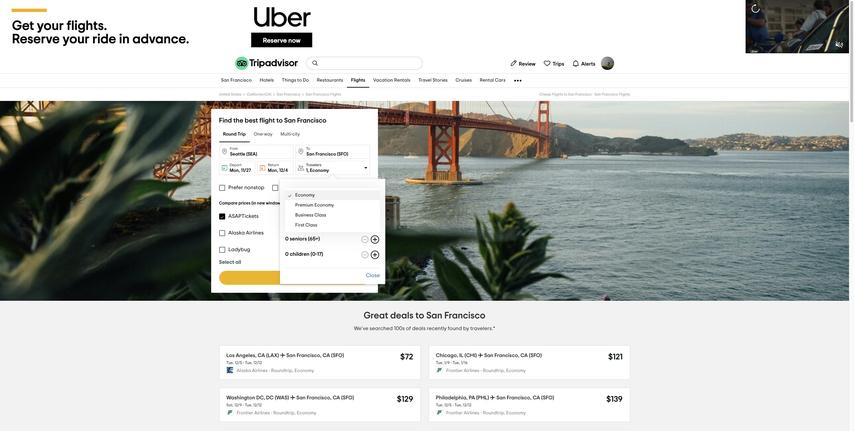 Task type: locate. For each thing, give the bounding box(es) containing it.
airlines for $121
[[464, 369, 479, 374]]

francisco, for $139
[[507, 396, 532, 401]]

vacation
[[373, 78, 393, 83]]

san down the do
[[306, 93, 312, 96]]

round
[[223, 132, 237, 137]]

-
[[593, 93, 594, 96], [243, 361, 244, 365], [451, 361, 452, 365], [269, 369, 270, 374], [480, 369, 482, 374], [243, 404, 244, 408], [453, 404, 454, 408], [271, 411, 272, 416], [480, 411, 482, 416]]

airlines down asaptickets
[[246, 231, 264, 236]]

- right 12/9
[[243, 404, 244, 408]]

0 horizontal spatial tue, 12/5  - tue, 12/12
[[226, 361, 262, 365]]

san up "multi-city" at the top of the page
[[284, 117, 296, 124]]

1 horizontal spatial san francisco link
[[277, 93, 300, 96]]

alaska up ladybug
[[228, 231, 245, 236]]

recently
[[427, 326, 447, 332]]

alaska for alaska airlines - roundtrip, economy
[[237, 369, 251, 374]]

alerts
[[581, 61, 595, 67]]

0 vertical spatial 1
[[306, 168, 308, 173]]

airlines
[[246, 231, 264, 236], [252, 369, 268, 374], [464, 369, 479, 374], [254, 411, 270, 416], [464, 411, 479, 416]]

find left flights
[[281, 276, 292, 281]]

1 mon, from the left
[[230, 168, 240, 173]]

12/5 for $72
[[235, 361, 242, 365]]

- up "(phl)"
[[480, 369, 482, 374]]

0 left seniors
[[285, 237, 289, 242]]

0 vertical spatial 12/5
[[235, 361, 242, 365]]

roundtrip, for $139
[[483, 411, 505, 416]]

prices
[[238, 202, 251, 206]]

12/9
[[234, 404, 242, 408]]

san francisco, ca (sfo) for $129
[[296, 396, 354, 401]]

francisco up 'city'
[[297, 117, 326, 124]]

class for business class
[[315, 213, 326, 218]]

12/5 for $139
[[444, 404, 452, 408]]

0 vertical spatial deals
[[390, 312, 414, 321]]

san right "(phl)"
[[496, 396, 506, 401]]

0 horizontal spatial 12/5
[[235, 361, 242, 365]]

ca for $139
[[533, 396, 540, 401]]

0 vertical spatial alaska
[[228, 231, 245, 236]]

nearby
[[301, 185, 319, 191]]

to right the flight
[[276, 117, 283, 124]]

review
[[519, 61, 536, 67]]

from
[[230, 147, 238, 151]]

0 vertical spatial class
[[315, 213, 326, 218]]

frontier airlines - roundtrip, economy for $139
[[446, 411, 526, 416]]

children
[[290, 252, 310, 257]]

tue, 1/9  - tue, 1/16
[[436, 361, 468, 365]]

1 vertical spatial deals
[[412, 326, 426, 332]]

cars
[[495, 78, 506, 83]]

business
[[295, 213, 313, 218]]

san francisco up states
[[221, 78, 252, 83]]

roundtrip, up "(phl)"
[[483, 369, 505, 374]]

il
[[459, 353, 463, 359]]

frontier airlines - roundtrip, economy for $121
[[446, 369, 526, 374]]

tue, down the angeles,
[[245, 361, 253, 365]]

1
[[306, 168, 308, 173], [285, 221, 287, 227]]

restaurants link
[[313, 74, 347, 88]]

alaska
[[228, 231, 245, 236], [237, 369, 251, 374]]

airlines down pa
[[464, 411, 479, 416]]

airlines for $139
[[464, 411, 479, 416]]

0 horizontal spatial san francisco
[[221, 78, 252, 83]]

12/12 down los angeles, ca (lax)
[[253, 361, 262, 365]]

frontier airlines - roundtrip, economy down (was)
[[237, 411, 316, 416]]

san francisco, ca (sfo) for $121
[[484, 353, 542, 359]]

cheap
[[540, 93, 551, 96]]

1 vertical spatial alaska
[[237, 369, 251, 374]]

- right 1/9
[[451, 361, 452, 365]]

0 for 0 seniors (65+)
[[285, 237, 289, 242]]

0 vertical spatial 0
[[285, 237, 289, 242]]

mon, down return
[[268, 168, 278, 173]]

flights50off
[[304, 214, 333, 219]]

roundtrip, down (was)
[[273, 411, 296, 416]]

- down (lax)
[[269, 369, 270, 374]]

deals right of
[[412, 326, 426, 332]]

0 left the children
[[285, 252, 289, 257]]

frontier down tue, 1/9  - tue, 1/16
[[446, 369, 463, 374]]

2 0 from the top
[[285, 252, 289, 257]]

1 vertical spatial class
[[306, 223, 317, 228]]

frontier airlines - roundtrip, economy down "(phl)"
[[446, 411, 526, 416]]

ca for $121
[[521, 353, 528, 359]]

francisco,
[[297, 353, 322, 359], [495, 353, 519, 359], [307, 396, 332, 401], [507, 396, 532, 401]]

class up 64)
[[315, 213, 326, 218]]

hotels link
[[256, 74, 278, 88]]

(65+)
[[308, 237, 320, 242]]

find the best flight to san francisco
[[219, 117, 326, 124]]

find inside the find flights 'button'
[[281, 276, 292, 281]]

to left the do
[[297, 78, 302, 83]]

1 horizontal spatial 1
[[306, 168, 308, 173]]

frontier airlines - roundtrip, economy down (chi)
[[446, 369, 526, 374]]

mon, inside return mon, 12/4
[[268, 168, 278, 173]]

2 mon, from the left
[[268, 168, 278, 173]]

travel stories link
[[414, 74, 452, 88]]

ca
[[258, 353, 265, 359], [323, 353, 330, 359], [521, 353, 528, 359], [333, 396, 340, 401], [533, 396, 540, 401]]

0
[[285, 237, 289, 242], [285, 252, 289, 257]]

class
[[315, 213, 326, 218], [306, 223, 317, 228]]

los angeles, ca (lax)
[[226, 353, 279, 359]]

san francisco link up states
[[217, 74, 256, 88]]

1 0 from the top
[[285, 237, 289, 242]]

12/5 down the angeles,
[[235, 361, 242, 365]]

multi-
[[281, 132, 292, 137]]

francisco, for $72
[[297, 353, 322, 359]]

0 horizontal spatial 1
[[285, 221, 287, 227]]

san right (ca)
[[277, 93, 283, 96]]

1 down 'travelers'
[[306, 168, 308, 173]]

flight
[[259, 117, 275, 124]]

tue, 12/5  - tue, 12/12 for $72
[[226, 361, 262, 365]]

0 vertical spatial find
[[219, 117, 232, 124]]

1/16
[[461, 361, 468, 365]]

(sfo) for $129
[[341, 396, 354, 401]]

roundtrip,
[[271, 369, 294, 374], [483, 369, 505, 374], [273, 411, 296, 416], [483, 411, 505, 416]]

- down "(phl)"
[[480, 411, 482, 416]]

san right cheap
[[568, 93, 575, 96]]

new
[[257, 202, 265, 206]]

0 children (0-17)
[[285, 252, 323, 257]]

(18-
[[302, 221, 310, 227]]

tue, 12/5  - tue, 12/12 down philadelphia,
[[436, 404, 472, 408]]

alaska down the angeles,
[[237, 369, 251, 374]]

san down alerts
[[595, 93, 601, 96]]

things to do
[[282, 78, 309, 83]]

1 vertical spatial 0
[[285, 252, 289, 257]]

0 horizontal spatial find
[[219, 117, 232, 124]]

mon, down the depart
[[230, 168, 240, 173]]

0 horizontal spatial mon,
[[230, 168, 240, 173]]

travel stories
[[418, 78, 448, 83]]

economy
[[310, 168, 329, 173], [289, 193, 308, 198], [295, 193, 315, 198], [315, 203, 334, 208], [295, 369, 314, 374], [506, 369, 526, 374], [297, 411, 316, 416], [506, 411, 526, 416]]

0 horizontal spatial san francisco link
[[217, 74, 256, 88]]

san francisco flights
[[306, 93, 341, 96]]

frontier airlines - roundtrip, economy
[[446, 369, 526, 374], [237, 411, 316, 416], [446, 411, 526, 416]]

12/12 down philadelphia, pa (phl)
[[463, 404, 472, 408]]

deals up 100s
[[390, 312, 414, 321]]

do
[[303, 78, 309, 83]]

1 vertical spatial san francisco
[[277, 93, 300, 96]]

adult
[[288, 221, 301, 227]]

san francisco flights link
[[306, 93, 341, 96]]

tue, 12/5  - tue, 12/12 down the angeles,
[[226, 361, 262, 365]]

alaska airlines
[[228, 231, 264, 236]]

1 left adult at left
[[285, 221, 287, 227]]

roundtrip, down "(phl)"
[[483, 411, 505, 416]]

compare
[[219, 202, 238, 206]]

airlines down 1/16
[[464, 369, 479, 374]]

tue, down chicago, il (chi)
[[453, 361, 460, 365]]

find left the
[[219, 117, 232, 124]]

(sfo)
[[331, 353, 344, 359], [529, 353, 542, 359], [341, 396, 354, 401], [541, 396, 554, 401]]

1 horizontal spatial 12/5
[[444, 404, 452, 408]]

san francisco, ca (sfo)
[[286, 353, 344, 359], [484, 353, 542, 359], [296, 396, 354, 401], [496, 396, 554, 401]]

(in
[[251, 202, 256, 206]]

(chi)
[[465, 353, 477, 359]]

12/5 down philadelphia,
[[444, 404, 452, 408]]

philadelphia, pa (phl)
[[436, 396, 489, 401]]

san francisco link
[[217, 74, 256, 88], [277, 93, 300, 96]]

find flights
[[281, 276, 308, 281]]

roundtrip, down (lax)
[[271, 369, 294, 374]]

san francisco link down the things
[[277, 93, 300, 96]]

round trip
[[223, 132, 246, 137]]

12/12 down washington dc, dc (was)
[[253, 404, 262, 408]]

frontier down philadelphia,
[[446, 411, 463, 416]]

mon,
[[230, 168, 240, 173], [268, 168, 278, 173]]

0 for 0 children (0-17)
[[285, 252, 289, 257]]

prefer nonstop
[[228, 185, 264, 191]]

travelers.*
[[470, 326, 495, 332]]

1 horizontal spatial tue, 12/5  - tue, 12/12
[[436, 404, 472, 408]]

1 vertical spatial 1
[[285, 221, 287, 227]]

1 vertical spatial find
[[281, 276, 292, 281]]

alaska for alaska airlines
[[228, 231, 245, 236]]

1 inside travelers 1 , economy
[[306, 168, 308, 173]]

tripadvisor image
[[235, 57, 298, 70]]

frontier down sat, 12/9  - tue, 12/12
[[237, 411, 253, 416]]

dc
[[266, 396, 274, 401]]

airlines down los angeles, ca (lax)
[[252, 369, 268, 374]]

1 vertical spatial 12/5
[[444, 404, 452, 408]]

tue,
[[226, 361, 234, 365], [245, 361, 253, 365], [436, 361, 443, 365], [453, 361, 460, 365], [245, 404, 252, 408], [436, 404, 443, 408], [455, 404, 462, 408]]

1 horizontal spatial find
[[281, 276, 292, 281]]

of
[[406, 326, 411, 332]]

the
[[233, 117, 243, 124]]

0 vertical spatial tue, 12/5  - tue, 12/12
[[226, 361, 262, 365]]

mon, inside depart mon, 11/27
[[230, 168, 240, 173]]

travelers 1 , economy
[[306, 163, 329, 173]]

1 vertical spatial tue, 12/5  - tue, 12/12
[[436, 404, 472, 408]]

tue, 12/5  - tue, 12/12
[[226, 361, 262, 365], [436, 404, 472, 408]]

0 vertical spatial san francisco link
[[217, 74, 256, 88]]

first class
[[295, 223, 317, 228]]

mon, for mon, 11/27
[[230, 168, 240, 173]]

airlines down 'dc,' at the bottom left of page
[[254, 411, 270, 416]]

tue, right 12/9
[[245, 404, 252, 408]]

tue, down philadelphia, pa (phl)
[[455, 404, 462, 408]]

chicago, il (chi)
[[436, 353, 477, 359]]

all
[[235, 260, 241, 265]]

64)
[[310, 221, 318, 227]]

1 horizontal spatial mon,
[[268, 168, 278, 173]]

ca for $129
[[333, 396, 340, 401]]

None search field
[[306, 57, 422, 69]]

san francisco down the things
[[277, 93, 300, 96]]

$121
[[608, 354, 623, 362]]

class down business class
[[306, 223, 317, 228]]

1 horizontal spatial san francisco
[[277, 93, 300, 96]]

find for find the best flight to san francisco
[[219, 117, 232, 124]]

found
[[448, 326, 462, 332]]

san up united
[[221, 78, 229, 83]]



Task type: describe. For each thing, give the bounding box(es) containing it.
francisco down the things to do link
[[284, 93, 300, 96]]

flights
[[293, 276, 308, 281]]

rental
[[480, 78, 494, 83]]

stories
[[433, 78, 448, 83]]

to
[[306, 147, 310, 151]]

(sfo) for $139
[[541, 396, 554, 401]]

frontier for $139
[[446, 411, 463, 416]]

ca for $72
[[323, 353, 330, 359]]

,
[[308, 168, 309, 173]]

(ca)
[[264, 93, 271, 96]]

- down dc
[[271, 411, 272, 416]]

sat, 12/9  - tue, 12/12
[[226, 404, 262, 408]]

flights link
[[347, 74, 369, 88]]

san francisco, ca (sfo) for $72
[[286, 353, 344, 359]]

travelers
[[306, 163, 321, 167]]

(sfo) for $72
[[331, 353, 344, 359]]

cruises
[[456, 78, 472, 83]]

states
[[231, 93, 242, 96]]

11/27
[[241, 168, 251, 173]]

searched
[[370, 326, 393, 332]]

tue, down philadelphia,
[[436, 404, 443, 408]]

include nearby airports
[[282, 185, 339, 191]]

City or Airport text field
[[219, 145, 293, 159]]

we've searched 100s of deals recently found by travelers.*
[[354, 326, 495, 332]]

trips link
[[541, 57, 567, 70]]

by
[[463, 326, 469, 332]]

include
[[282, 185, 300, 191]]

roundtrip, for $72
[[271, 369, 294, 374]]

0 vertical spatial san francisco
[[221, 78, 252, 83]]

roundtrip, for $129
[[273, 411, 296, 416]]

ladybug
[[228, 247, 250, 253]]

one-way
[[254, 132, 273, 137]]

cruises link
[[452, 74, 476, 88]]

francisco, for $129
[[307, 396, 332, 401]]

17)
[[317, 252, 323, 257]]

1 adult (18-64)
[[285, 221, 318, 227]]

alaska airlines - roundtrip, economy
[[237, 369, 314, 374]]

we've
[[354, 326, 368, 332]]

(lax)
[[266, 353, 279, 359]]

vacation rentals link
[[369, 74, 414, 88]]

restaurants
[[317, 78, 343, 83]]

(sfo) for $121
[[529, 353, 542, 359]]

$129
[[397, 396, 413, 404]]

window)
[[266, 202, 282, 206]]

philadelphia,
[[436, 396, 468, 401]]

airports
[[320, 185, 339, 191]]

seniors
[[290, 237, 307, 242]]

angeles,
[[236, 353, 257, 359]]

washington dc, dc (was)
[[226, 396, 289, 401]]

united states link
[[219, 93, 242, 96]]

premium economy
[[295, 203, 334, 208]]

los
[[226, 353, 235, 359]]

francisco down alerts
[[575, 93, 592, 96]]

united states
[[219, 93, 242, 96]]

- down philadelphia,
[[453, 404, 454, 408]]

california
[[247, 93, 264, 96]]

rentals
[[394, 78, 410, 83]]

chicago,
[[436, 353, 458, 359]]

francisco down profile picture in the right of the page
[[602, 93, 618, 96]]

san francisco, ca (sfo) for $139
[[496, 396, 554, 401]]

francisco up by
[[444, 312, 486, 321]]

12/4
[[279, 168, 288, 173]]

sat,
[[226, 404, 234, 408]]

multi-city
[[281, 132, 300, 137]]

dc,
[[256, 396, 265, 401]]

$139
[[606, 396, 623, 404]]

select
[[219, 260, 234, 265]]

12/12 for $72
[[253, 361, 262, 365]]

$72
[[400, 354, 413, 362]]

francisco up states
[[230, 78, 252, 83]]

close
[[366, 273, 380, 279]]

hotels
[[260, 78, 274, 83]]

washington
[[226, 396, 255, 401]]

francisco down restaurants "link" at the top left
[[313, 93, 329, 96]]

tue, down los
[[226, 361, 234, 365]]

1 vertical spatial san francisco link
[[277, 93, 300, 96]]

francisco, for $121
[[495, 353, 519, 359]]

frontier airlines - roundtrip, economy for $129
[[237, 411, 316, 416]]

search image
[[312, 60, 318, 67]]

compare prices (in new window)
[[219, 202, 282, 206]]

(0-
[[311, 252, 317, 257]]

city
[[292, 132, 300, 137]]

12/12 for $129
[[253, 404, 262, 408]]

tue, 12/5  - tue, 12/12 for $139
[[436, 404, 472, 408]]

1/9
[[444, 361, 450, 365]]

alerts link
[[570, 57, 598, 70]]

things to do link
[[278, 74, 313, 88]]

economy inside travelers 1 , economy
[[310, 168, 329, 173]]

san right (chi)
[[484, 353, 493, 359]]

great
[[364, 312, 388, 321]]

review link
[[507, 57, 538, 70]]

advertisement region
[[0, 0, 849, 53]]

trips
[[553, 61, 564, 67]]

unpublishedflight
[[304, 231, 348, 236]]

frontier for $121
[[446, 369, 463, 374]]

depart mon, 11/27
[[230, 163, 251, 173]]

things
[[282, 78, 296, 83]]

- down alerts
[[593, 93, 594, 96]]

to right cheap
[[564, 93, 567, 96]]

City or Airport text field
[[295, 145, 370, 159]]

best
[[245, 117, 258, 124]]

100s
[[394, 326, 405, 332]]

class for first class
[[306, 223, 317, 228]]

san right (lax)
[[286, 353, 296, 359]]

airlines for $72
[[252, 369, 268, 374]]

frontier for $129
[[237, 411, 253, 416]]

profile picture image
[[601, 57, 614, 70]]

roundtrip, for $121
[[483, 369, 505, 374]]

12/12 for $139
[[463, 404, 472, 408]]

to up we've searched 100s of deals recently found by travelers.*
[[416, 312, 424, 321]]

way
[[264, 132, 273, 137]]

sponsored
[[286, 202, 303, 206]]

airlines for $129
[[254, 411, 270, 416]]

trip
[[238, 132, 246, 137]]

find for find flights
[[281, 276, 292, 281]]

(phl)
[[476, 396, 489, 401]]

- down the angeles,
[[243, 361, 244, 365]]

nonstop
[[244, 185, 264, 191]]

0 seniors (65+)
[[285, 237, 320, 242]]

great deals to san francisco
[[364, 312, 486, 321]]

depart
[[230, 163, 242, 167]]

mon, for mon, 12/4
[[268, 168, 278, 173]]

california (ca) link
[[247, 93, 271, 96]]

san right (was)
[[296, 396, 306, 401]]

tue, left 1/9
[[436, 361, 443, 365]]

san up recently
[[426, 312, 442, 321]]



Task type: vqa. For each thing, say whether or not it's contained in the screenshot.
to
yes



